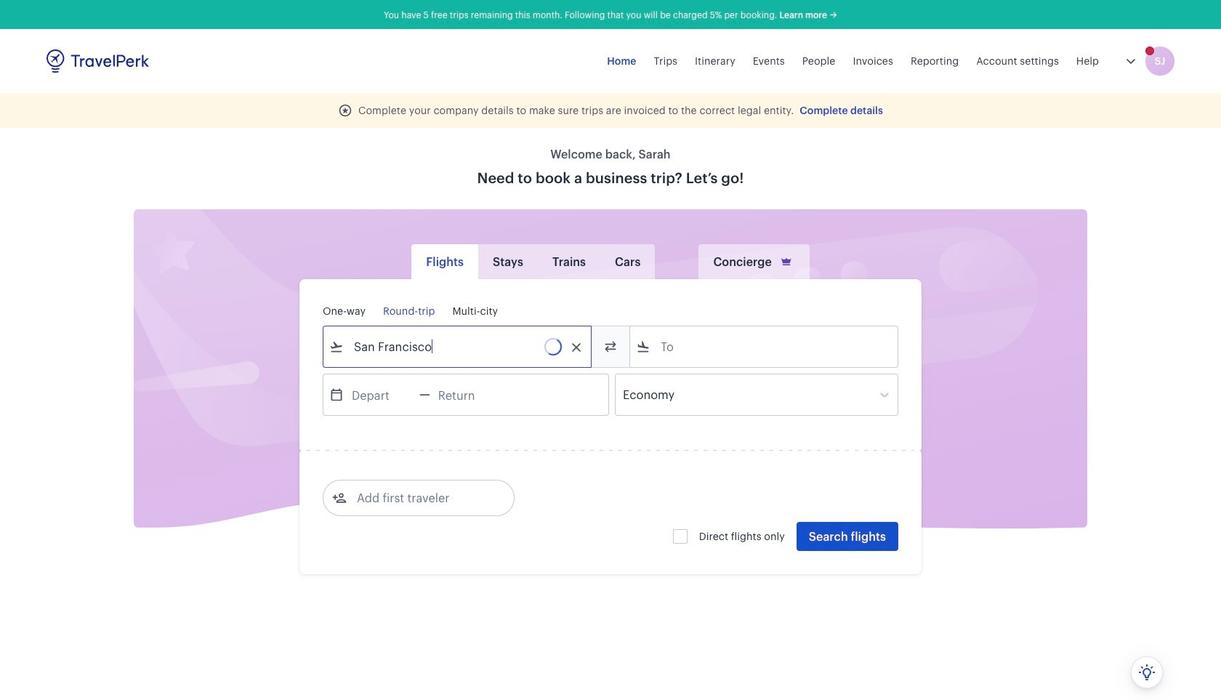Task type: describe. For each thing, give the bounding box(es) containing it.
From search field
[[344, 335, 572, 358]]

Add first traveler search field
[[347, 486, 498, 510]]

To search field
[[651, 335, 879, 358]]



Task type: locate. For each thing, give the bounding box(es) containing it.
Return text field
[[430, 374, 506, 415]]

Depart text field
[[344, 374, 419, 415]]



